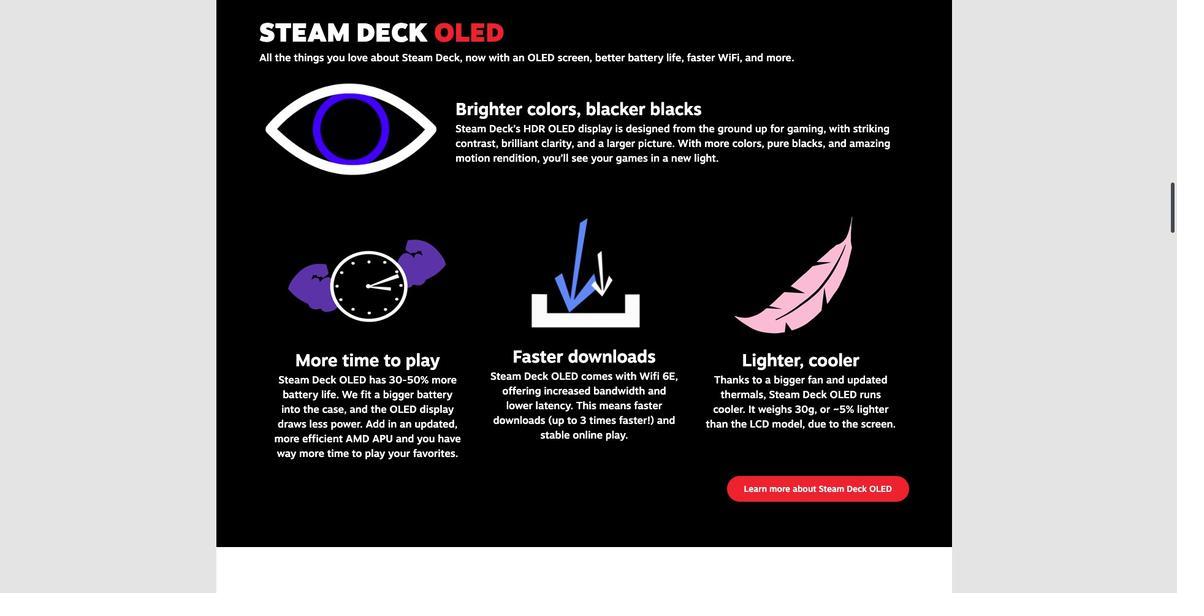 Task type: vqa. For each thing, say whether or not it's contained in the screenshot.
bottommost Your
yes



Task type: locate. For each thing, give the bounding box(es) containing it.
1 horizontal spatial battery
[[417, 388, 453, 401]]

play down apu
[[365, 447, 385, 460]]

and right wifi,
[[746, 51, 764, 64]]

in down "picture."
[[651, 151, 660, 164]]

time up has
[[342, 350, 379, 371]]

1 vertical spatial downloads
[[493, 414, 546, 427]]

0 horizontal spatial display
[[420, 403, 454, 416]]

battery down 50% on the left
[[417, 388, 453, 401]]

display up the updated,
[[420, 403, 454, 416]]

draws
[[278, 418, 307, 430]]

you up the favorites.
[[417, 432, 435, 445]]

new
[[671, 151, 692, 164]]

1 horizontal spatial about
[[793, 484, 817, 494]]

your down apu
[[388, 447, 410, 460]]

with up bandwidth
[[616, 370, 637, 383]]

for
[[771, 122, 785, 135]]

blacker
[[586, 98, 646, 120]]

about right learn
[[793, 484, 817, 494]]

larger
[[607, 137, 635, 150]]

1 vertical spatial display
[[420, 403, 454, 416]]

add
[[366, 418, 385, 430]]

an left the updated,
[[400, 418, 412, 430]]

faster downloads steam deck oled comes with wifi 6e, offering increased bandwidth and lower latency. this means faster downloads (up to 3 times faster!) and stable online play.
[[491, 346, 678, 442]]

amd
[[346, 432, 370, 445]]

lcd
[[750, 418, 770, 430]]

0 horizontal spatial play
[[365, 447, 385, 460]]

the up add
[[371, 403, 387, 416]]

with right now
[[489, 51, 510, 64]]

way
[[277, 447, 296, 460]]

model,
[[772, 418, 805, 430]]

deck
[[357, 16, 428, 48]]

a inside more time to play steam deck oled has 30-50% more battery life. we fit a bigger battery into the case, and the oled display draws less power. add in an updated, more efficient amd apu and you have way more time to play your favorites.
[[374, 388, 380, 401]]

2 horizontal spatial with
[[829, 122, 851, 135]]

0 vertical spatial about
[[371, 51, 399, 64]]

about inside steam deck oled all the things you love about steam deck, now with an oled screen, better battery life, faster wifi, and more.
[[371, 51, 399, 64]]

to inside the faster downloads steam deck oled comes with wifi 6e, offering increased bandwidth and lower latency. this means faster downloads (up to 3 times faster!) and stable online play.
[[567, 414, 578, 427]]

cooler.
[[713, 403, 746, 416]]

and
[[746, 51, 764, 64], [577, 137, 596, 150], [829, 137, 847, 150], [827, 373, 845, 386], [648, 385, 666, 397], [350, 403, 368, 416], [657, 414, 676, 427], [396, 432, 414, 445]]

1 vertical spatial about
[[793, 484, 817, 494]]

play
[[406, 350, 440, 371], [365, 447, 385, 460]]

display
[[578, 122, 613, 135], [420, 403, 454, 416]]

in right add
[[388, 418, 397, 430]]

0 horizontal spatial about
[[371, 51, 399, 64]]

oled
[[434, 16, 505, 48], [528, 51, 555, 64], [548, 122, 575, 135], [551, 370, 579, 383], [339, 373, 367, 386], [830, 388, 857, 401], [390, 403, 417, 416], [870, 484, 892, 494]]

due
[[808, 418, 827, 430]]

you left love
[[327, 51, 345, 64]]

oled inside brighter colors, blacker blacks steam deck's hdr oled display is designed from the ground up for gaming, with striking contrast, brilliant clarity, and a larger picture. with more colors, pure blacks, and amazing motion rendition, you'll see your games in a new light.
[[548, 122, 575, 135]]

steam inside more time to play steam deck oled has 30-50% more battery life. we fit a bigger battery into the case, and the oled display draws less power. add in an updated, more efficient amd apu and you have way more time to play your favorites.
[[279, 373, 309, 386]]

0 vertical spatial downloads
[[568, 346, 656, 367]]

more right learn
[[770, 484, 791, 494]]

pure
[[768, 137, 789, 150]]

the down ~5%
[[842, 418, 859, 430]]

0 vertical spatial play
[[406, 350, 440, 371]]

your right see
[[591, 151, 613, 164]]

colors, up 'hdr'
[[527, 98, 581, 120]]

designed
[[626, 122, 670, 135]]

0 vertical spatial display
[[578, 122, 613, 135]]

0 vertical spatial you
[[327, 51, 345, 64]]

steam inside the faster downloads steam deck oled comes with wifi 6e, offering increased bandwidth and lower latency. this means faster downloads (up to 3 times faster!) and stable online play.
[[491, 370, 521, 383]]

into
[[281, 403, 300, 416]]

play up 50% on the left
[[406, 350, 440, 371]]

a left new
[[663, 151, 669, 164]]

thanks
[[715, 373, 750, 386]]

bigger
[[774, 373, 805, 386], [383, 388, 414, 401]]

1 vertical spatial you
[[417, 432, 435, 445]]

the right from
[[699, 122, 715, 135]]

battery inside steam deck oled all the things you love about steam deck, now with an oled screen, better battery life, faster wifi, and more.
[[628, 51, 664, 64]]

colors,
[[527, 98, 581, 120], [733, 137, 765, 150]]

1 horizontal spatial display
[[578, 122, 613, 135]]

things
[[294, 51, 324, 64]]

battery for oled
[[628, 51, 664, 64]]

1 horizontal spatial play
[[406, 350, 440, 371]]

50%
[[407, 373, 429, 386]]

deck inside more time to play steam deck oled has 30-50% more battery life. we fit a bigger battery into the case, and the oled display draws less power. add in an updated, more efficient amd apu and you have way more time to play your favorites.
[[312, 373, 336, 386]]

more
[[295, 350, 338, 371]]

1 vertical spatial with
[[829, 122, 851, 135]]

your
[[591, 151, 613, 164], [388, 447, 410, 460]]

0 horizontal spatial in
[[388, 418, 397, 430]]

a left larger
[[598, 137, 604, 150]]

0 horizontal spatial you
[[327, 51, 345, 64]]

with
[[489, 51, 510, 64], [829, 122, 851, 135], [616, 370, 637, 383]]

1 vertical spatial bigger
[[383, 388, 414, 401]]

more right 50% on the left
[[432, 373, 457, 386]]

downloads
[[568, 346, 656, 367], [493, 414, 546, 427]]

1 horizontal spatial in
[[651, 151, 660, 164]]

and right faster!) at the bottom
[[657, 414, 676, 427]]

0 horizontal spatial with
[[489, 51, 510, 64]]

a right fit
[[374, 388, 380, 401]]

downloads up comes
[[568, 346, 656, 367]]

1 horizontal spatial with
[[616, 370, 637, 383]]

offering
[[503, 385, 541, 397]]

bigger down 30-
[[383, 388, 414, 401]]

faster up faster!) at the bottom
[[634, 399, 663, 412]]

to up 30-
[[384, 350, 401, 371]]

0 horizontal spatial bigger
[[383, 388, 414, 401]]

a
[[598, 137, 604, 150], [663, 151, 669, 164], [765, 373, 771, 386], [374, 388, 380, 401]]

oled inside 'link'
[[870, 484, 892, 494]]

battery left life,
[[628, 51, 664, 64]]

in inside more time to play steam deck oled has 30-50% more battery life. we fit a bigger battery into the case, and the oled display draws less power. add in an updated, more efficient amd apu and you have way more time to play your favorites.
[[388, 418, 397, 430]]

0 vertical spatial with
[[489, 51, 510, 64]]

3
[[580, 414, 587, 427]]

lighter, cooler thanks to a bigger fan and updated thermals, steam deck oled runs cooler. it weighs 30g, or ~5% lighter than the lcd model, due to the screen.
[[706, 350, 896, 430]]

bandwidth
[[594, 385, 645, 397]]

0 vertical spatial in
[[651, 151, 660, 164]]

more inside learn more about steam deck oled 'link'
[[770, 484, 791, 494]]

colors, down "up"
[[733, 137, 765, 150]]

0 horizontal spatial an
[[400, 418, 412, 430]]

1 vertical spatial in
[[388, 418, 397, 430]]

more.
[[767, 51, 795, 64]]

steam inside 'link'
[[819, 484, 845, 494]]

1 vertical spatial faster
[[634, 399, 663, 412]]

1 horizontal spatial your
[[591, 151, 613, 164]]

2 vertical spatial with
[[616, 370, 637, 383]]

time
[[342, 350, 379, 371], [327, 447, 349, 460]]

an
[[513, 51, 525, 64], [400, 418, 412, 430]]

means
[[599, 399, 632, 412]]

it
[[749, 403, 756, 416]]

0 horizontal spatial colors,
[[527, 98, 581, 120]]

about down deck
[[371, 51, 399, 64]]

deck,
[[436, 51, 463, 64]]

comes
[[581, 370, 613, 383]]

faster right life,
[[687, 51, 715, 64]]

updated,
[[415, 418, 458, 430]]

to
[[384, 350, 401, 371], [752, 373, 763, 386], [567, 414, 578, 427], [829, 418, 840, 430], [352, 447, 362, 460]]

wifi,
[[718, 51, 743, 64]]

with left striking on the right top
[[829, 122, 851, 135]]

1 vertical spatial colors,
[[733, 137, 765, 150]]

apu
[[372, 432, 393, 445]]

faster
[[687, 51, 715, 64], [634, 399, 663, 412]]

battery up the into
[[283, 388, 318, 401]]

in
[[651, 151, 660, 164], [388, 418, 397, 430]]

to left the 3
[[567, 414, 578, 427]]

more down efficient
[[299, 447, 324, 460]]

bigger down the lighter,
[[774, 373, 805, 386]]

0 vertical spatial bigger
[[774, 373, 805, 386]]

and inside lighter, cooler thanks to a bigger fan and updated thermals, steam deck oled runs cooler. it weighs 30g, or ~5% lighter than the lcd model, due to the screen.
[[827, 373, 845, 386]]

1 vertical spatial your
[[388, 447, 410, 460]]

in inside brighter colors, blacker blacks steam deck's hdr oled display is designed from the ground up for gaming, with striking contrast, brilliant clarity, and a larger picture. with more colors, pure blacks, and amazing motion rendition, you'll see your games in a new light.
[[651, 151, 660, 164]]

steam inside brighter colors, blacker blacks steam deck's hdr oled display is designed from the ground up for gaming, with striking contrast, brilliant clarity, and a larger picture. with more colors, pure blacks, and amazing motion rendition, you'll see your games in a new light.
[[456, 122, 486, 135]]

all
[[259, 51, 272, 64]]

downloads down lower at the left of page
[[493, 414, 546, 427]]

screen.
[[861, 418, 896, 430]]

steam inside steam deck oled all the things you love about steam deck, now with an oled screen, better battery life, faster wifi, and more.
[[402, 51, 433, 64]]

0 horizontal spatial faster
[[634, 399, 663, 412]]

2 horizontal spatial battery
[[628, 51, 664, 64]]

battery for to
[[417, 388, 453, 401]]

deck
[[524, 370, 549, 383], [312, 373, 336, 386], [803, 388, 827, 401], [847, 484, 867, 494]]

a down the lighter,
[[765, 373, 771, 386]]

time down efficient
[[327, 447, 349, 460]]

6e,
[[663, 370, 678, 383]]

play.
[[606, 429, 628, 442]]

more up light.
[[705, 137, 730, 150]]

more up way
[[274, 432, 300, 445]]

1 vertical spatial an
[[400, 418, 412, 430]]

0 vertical spatial faster
[[687, 51, 715, 64]]

0 vertical spatial your
[[591, 151, 613, 164]]

1 horizontal spatial bigger
[[774, 373, 805, 386]]

motion
[[456, 151, 490, 164]]

lower
[[506, 399, 533, 412]]

faster inside steam deck oled all the things you love about steam deck, now with an oled screen, better battery life, faster wifi, and more.
[[687, 51, 715, 64]]

oled inside lighter, cooler thanks to a bigger fan and updated thermals, steam deck oled runs cooler. it weighs 30g, or ~5% lighter than the lcd model, due to the screen.
[[830, 388, 857, 401]]

the right all
[[275, 51, 291, 64]]

to right due
[[829, 418, 840, 430]]

1 horizontal spatial you
[[417, 432, 435, 445]]

1 horizontal spatial faster
[[687, 51, 715, 64]]

up
[[756, 122, 768, 135]]

striking
[[853, 122, 890, 135]]

an right now
[[513, 51, 525, 64]]

and down 'cooler'
[[827, 373, 845, 386]]

1 horizontal spatial an
[[513, 51, 525, 64]]

0 vertical spatial an
[[513, 51, 525, 64]]

light.
[[694, 151, 719, 164]]

steam
[[402, 51, 433, 64], [456, 122, 486, 135], [491, 370, 521, 383], [279, 373, 309, 386], [769, 388, 800, 401], [819, 484, 845, 494]]

the
[[275, 51, 291, 64], [699, 122, 715, 135], [303, 403, 319, 416], [371, 403, 387, 416], [731, 418, 747, 430], [842, 418, 859, 430]]

efficient
[[302, 432, 343, 445]]

lighter,
[[742, 350, 804, 371]]

you
[[327, 51, 345, 64], [417, 432, 435, 445]]

with inside the faster downloads steam deck oled comes with wifi 6e, offering increased bandwidth and lower latency. this means faster downloads (up to 3 times faster!) and stable online play.
[[616, 370, 637, 383]]

oled inside the faster downloads steam deck oled comes with wifi 6e, offering increased bandwidth and lower latency. this means faster downloads (up to 3 times faster!) and stable online play.
[[551, 370, 579, 383]]

0 horizontal spatial your
[[388, 447, 410, 460]]

display left "is"
[[578, 122, 613, 135]]



Task type: describe. For each thing, give the bounding box(es) containing it.
an inside steam deck oled all the things you love about steam deck, now with an oled screen, better battery life, faster wifi, and more.
[[513, 51, 525, 64]]

and inside steam deck oled all the things you love about steam deck, now with an oled screen, better battery life, faster wifi, and more.
[[746, 51, 764, 64]]

better
[[595, 51, 625, 64]]

and right the blacks,
[[829, 137, 847, 150]]

online
[[573, 429, 603, 442]]

learn more about steam deck oled
[[744, 484, 892, 494]]

or
[[820, 403, 831, 416]]

more time to play steam deck oled has 30-50% more battery life. we fit a bigger battery into the case, and the oled display draws less power. add in an updated, more efficient amd apu and you have way more time to play your favorites.
[[274, 350, 461, 460]]

to down "amd" on the bottom left of the page
[[352, 447, 362, 460]]

wifi
[[640, 370, 660, 383]]

less
[[309, 418, 328, 430]]

and right apu
[[396, 432, 414, 445]]

1 horizontal spatial downloads
[[568, 346, 656, 367]]

stable
[[541, 429, 570, 442]]

faster!)
[[619, 414, 655, 427]]

life,
[[667, 51, 684, 64]]

weighs
[[758, 403, 792, 416]]

the inside steam deck oled all the things you love about steam deck, now with an oled screen, better battery life, faster wifi, and more.
[[275, 51, 291, 64]]

power.
[[331, 418, 363, 430]]

deck inside the faster downloads steam deck oled comes with wifi 6e, offering increased bandwidth and lower latency. this means faster downloads (up to 3 times faster!) and stable online play.
[[524, 370, 549, 383]]

you'll
[[543, 151, 569, 164]]

with inside steam deck oled all the things you love about steam deck, now with an oled screen, better battery life, faster wifi, and more.
[[489, 51, 510, 64]]

from
[[673, 122, 696, 135]]

1 horizontal spatial colors,
[[733, 137, 765, 150]]

picture.
[[638, 137, 675, 150]]

times
[[590, 414, 616, 427]]

the inside brighter colors, blacker blacks steam deck's hdr oled display is designed from the ground up for gaming, with striking contrast, brilliant clarity, and a larger picture. with more colors, pure blacks, and amazing motion rendition, you'll see your games in a new light.
[[699, 122, 715, 135]]

runs
[[860, 388, 881, 401]]

steam
[[259, 16, 350, 48]]

faster
[[513, 346, 564, 367]]

0 horizontal spatial battery
[[283, 388, 318, 401]]

favorites.
[[413, 447, 459, 460]]

display inside more time to play steam deck oled has 30-50% more battery life. we fit a bigger battery into the case, and the oled display draws less power. add in an updated, more efficient amd apu and you have way more time to play your favorites.
[[420, 403, 454, 416]]

rendition,
[[493, 151, 540, 164]]

more inside brighter colors, blacker blacks steam deck's hdr oled display is designed from the ground up for gaming, with striking contrast, brilliant clarity, and a larger picture. with more colors, pure blacks, and amazing motion rendition, you'll see your games in a new light.
[[705, 137, 730, 150]]

~5%
[[834, 403, 855, 416]]

see
[[572, 151, 588, 164]]

updated
[[848, 373, 888, 386]]

cooler
[[809, 350, 860, 371]]

with inside brighter colors, blacker blacks steam deck's hdr oled display is designed from the ground up for gaming, with striking contrast, brilliant clarity, and a larger picture. with more colors, pure blacks, and amazing motion rendition, you'll see your games in a new light.
[[829, 122, 851, 135]]

0 vertical spatial time
[[342, 350, 379, 371]]

the down the cooler.
[[731, 418, 747, 430]]

0 horizontal spatial downloads
[[493, 414, 546, 427]]

blacks
[[650, 98, 702, 120]]

case,
[[322, 403, 347, 416]]

bigger inside lighter, cooler thanks to a bigger fan and updated thermals, steam deck oled runs cooler. it weighs 30g, or ~5% lighter than the lcd model, due to the screen.
[[774, 373, 805, 386]]

(up
[[549, 414, 565, 427]]

steam deck oled all the things you love about steam deck, now with an oled screen, better battery life, faster wifi, and more.
[[259, 16, 795, 64]]

to up thermals,
[[752, 373, 763, 386]]

a inside lighter, cooler thanks to a bigger fan and updated thermals, steam deck oled runs cooler. it weighs 30g, or ~5% lighter than the lcd model, due to the screen.
[[765, 373, 771, 386]]

your inside brighter colors, blacker blacks steam deck's hdr oled display is designed from the ground up for gaming, with striking contrast, brilliant clarity, and a larger picture. with more colors, pure blacks, and amazing motion rendition, you'll see your games in a new light.
[[591, 151, 613, 164]]

deck inside 'link'
[[847, 484, 867, 494]]

thermals,
[[721, 388, 767, 401]]

bigger inside more time to play steam deck oled has 30-50% more battery life. we fit a bigger battery into the case, and the oled display draws less power. add in an updated, more efficient amd apu and you have way more time to play your favorites.
[[383, 388, 414, 401]]

learn
[[744, 484, 767, 494]]

love
[[348, 51, 368, 64]]

now
[[466, 51, 486, 64]]

games
[[616, 151, 648, 164]]

increased
[[544, 385, 591, 397]]

hdr
[[524, 122, 545, 135]]

this
[[577, 399, 597, 412]]

fit
[[361, 388, 372, 401]]

1 vertical spatial play
[[365, 447, 385, 460]]

30-
[[389, 373, 407, 386]]

0 vertical spatial colors,
[[527, 98, 581, 120]]

you inside more time to play steam deck oled has 30-50% more battery life. we fit a bigger battery into the case, and the oled display draws less power. add in an updated, more efficient amd apu and you have way more time to play your favorites.
[[417, 432, 435, 445]]

brighter colors, blacker blacks steam deck's hdr oled display is designed from the ground up for gaming, with striking contrast, brilliant clarity, and a larger picture. with more colors, pure blacks, and amazing motion rendition, you'll see your games in a new light.
[[456, 98, 891, 164]]

and down fit
[[350, 403, 368, 416]]

brilliant
[[502, 137, 539, 150]]

steam inside lighter, cooler thanks to a bigger fan and updated thermals, steam deck oled runs cooler. it weighs 30g, or ~5% lighter than the lcd model, due to the screen.
[[769, 388, 800, 401]]

your inside more time to play steam deck oled has 30-50% more battery life. we fit a bigger battery into the case, and the oled display draws less power. add in an updated, more efficient amd apu and you have way more time to play your favorites.
[[388, 447, 410, 460]]

1 vertical spatial time
[[327, 447, 349, 460]]

life.
[[321, 388, 339, 401]]

ground
[[718, 122, 753, 135]]

screen,
[[558, 51, 593, 64]]

an inside more time to play steam deck oled has 30-50% more battery life. we fit a bigger battery into the case, and the oled display draws less power. add in an updated, more efficient amd apu and you have way more time to play your favorites.
[[400, 418, 412, 430]]

30g,
[[795, 403, 818, 416]]

lighter
[[857, 403, 889, 416]]

gaming,
[[787, 122, 827, 135]]

clarity,
[[542, 137, 574, 150]]

the up less
[[303, 403, 319, 416]]

latency.
[[536, 399, 574, 412]]

is
[[615, 122, 623, 135]]

contrast,
[[456, 137, 499, 150]]

deck's
[[489, 122, 521, 135]]

about inside 'link'
[[793, 484, 817, 494]]

you inside steam deck oled all the things you love about steam deck, now with an oled screen, better battery life, faster wifi, and more.
[[327, 51, 345, 64]]

display inside brighter colors, blacker blacks steam deck's hdr oled display is designed from the ground up for gaming, with striking contrast, brilliant clarity, and a larger picture. with more colors, pure blacks, and amazing motion rendition, you'll see your games in a new light.
[[578, 122, 613, 135]]

brighter
[[456, 98, 523, 120]]

faster inside the faster downloads steam deck oled comes with wifi 6e, offering increased bandwidth and lower latency. this means faster downloads (up to 3 times faster!) and stable online play.
[[634, 399, 663, 412]]

learn more about steam deck oled link
[[727, 476, 910, 502]]

and down wifi
[[648, 385, 666, 397]]

deck inside lighter, cooler thanks to a bigger fan and updated thermals, steam deck oled runs cooler. it weighs 30g, or ~5% lighter than the lcd model, due to the screen.
[[803, 388, 827, 401]]

blacks,
[[792, 137, 826, 150]]

and up see
[[577, 137, 596, 150]]

than
[[706, 418, 728, 430]]

with
[[678, 137, 702, 150]]

amazing
[[850, 137, 891, 150]]

have
[[438, 432, 461, 445]]

has
[[369, 373, 386, 386]]



